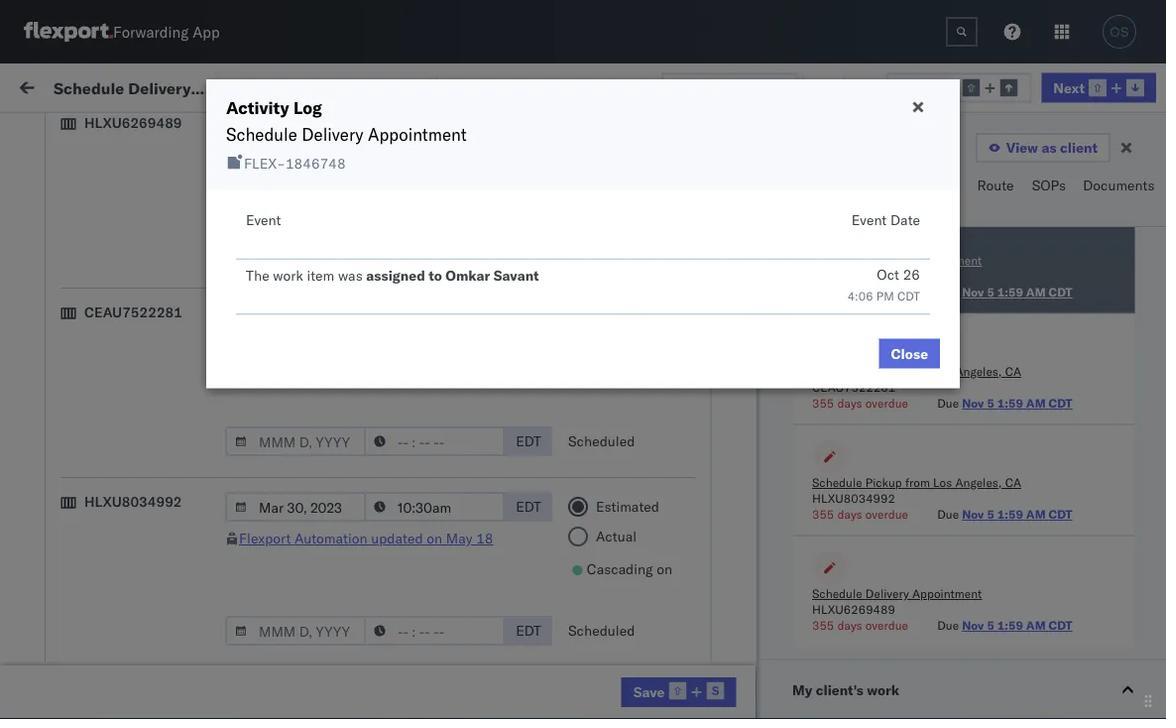 Task type: describe. For each thing, give the bounding box(es) containing it.
nov 5 1:59 am cdt button for schedule pickup from los angeles, ca ceau7522281
[[962, 396, 1072, 411]]

ca for confirm pickup from los angeles, ca link
[[46, 557, 64, 574]]

1 cascading on from the top
[[587, 182, 673, 199]]

6:00 pm cst, dec 23, 2022
[[319, 548, 502, 565]]

days for schedule pickup from los angeles, ca hlxu8034992
[[837, 507, 862, 522]]

cst, left jan
[[379, 635, 410, 653]]

angeles, inside schedule pickup from los angeles, ca hlxu8034992
[[955, 476, 1002, 490]]

work for my
[[32, 72, 83, 99]]

schedule delivery appointment hlxu6269489
[[812, 587, 982, 617]]

documents inside upload customs clearance documents
[[46, 208, 117, 225]]

appointment inside "schedule delivery appointment hlxu8034992"
[[912, 253, 982, 268]]

1:59 am cdt, nov 5, 2022 for second schedule delivery appointment link from the top of the page
[[319, 373, 495, 391]]

mmm d, yyyy text field for ceau7522281
[[225, 426, 366, 456]]

assigned
[[366, 266, 425, 284]]

schedule delivery appointment link for flex-1846
[[46, 241, 244, 260]]

6:00
[[319, 548, 350, 565]]

13,
[[439, 635, 461, 653]]

1 horizontal spatial file exception
[[854, 77, 946, 94]]

18
[[476, 530, 493, 547]]

work button
[[863, 168, 914, 226]]

route
[[977, 177, 1014, 194]]

2 edt from the top
[[516, 308, 541, 326]]

workitem
[[22, 162, 74, 177]]

4 ocean fcl from the top
[[607, 461, 676, 478]]

5 for schedule delivery appointment hlxu6269489
[[987, 618, 994, 633]]

app
[[193, 22, 220, 41]]

7 resize handle column header from the left
[[1131, 154, 1154, 719]]

batch action
[[1081, 77, 1166, 94]]

0 horizontal spatial file
[[692, 79, 717, 96]]

355 days overdue for schedule pickup from los angeles, ca hlxu8034992
[[812, 507, 908, 522]]

marvin
[[239, 151, 282, 168]]

no
[[465, 123, 481, 138]]

5 ocean fcl from the top
[[607, 504, 676, 522]]

due nov 5 1:59 am cdt for schedule pickup from los angeles, ca hlxu8034992
[[937, 507, 1072, 522]]

status : ready for work, blocked, in progress
[[107, 123, 359, 138]]

--
[[865, 199, 882, 216]]

confirm pickup from los angeles, ca button
[[46, 536, 282, 578]]

1889 for 6:00 pm cst, dec 23, 2022
[[1138, 548, 1166, 565]]

from inside the schedule pickup from los angeles, ca ceau7522281
[[905, 364, 930, 379]]

5 resize handle column header from the left
[[831, 154, 855, 719]]

1:59 am cdt, nov 5, 2022 for third schedule pickup from los angeles, ca link
[[319, 417, 495, 434]]

5, inside due nov 5, 1:59 am
[[593, 79, 606, 96]]

4 -- : -- -- text field from the top
[[364, 492, 505, 522]]

the
[[246, 266, 269, 284]]

integration
[[865, 679, 933, 696]]

1893
[[1138, 635, 1166, 653]]

flexport automation updated on may 18
[[239, 530, 493, 547]]

ca for third schedule pickup from los angeles, ca link
[[46, 426, 64, 443]]

1846748
[[286, 154, 346, 172]]

3 schedule pickup from los angeles, ca link from the top
[[46, 405, 282, 445]]

upload customs clearance documents link
[[46, 187, 282, 227]]

progress
[[309, 123, 359, 138]]

confirm for confirm pickup from los angeles, ca
[[46, 537, 96, 554]]

2 -- : -- -- text field from the top
[[364, 303, 505, 332]]

updated for automation
[[371, 530, 423, 547]]

view
[[1006, 139, 1038, 156]]

759 at risk
[[339, 77, 408, 94]]

edt for hlxu6269489
[[516, 243, 541, 260]]

nov 5 1:59 am cdt button for schedule delivery appointment hlxu6269489
[[962, 618, 1072, 633]]

to
[[429, 266, 442, 284]]

2 resize handle column header from the left
[[504, 154, 528, 719]]

at
[[368, 77, 381, 94]]

deadline button
[[309, 158, 508, 178]]

1 cdt, from the top
[[379, 243, 411, 260]]

days for schedule pickup from los angeles, ca ceau7522281
[[837, 396, 862, 411]]

filtered by:
[[20, 121, 91, 139]]

: for status
[[142, 123, 146, 138]]

los inside schedule pickup from los angeles, ca hlxu8034992
[[933, 476, 952, 490]]

205 on track
[[430, 77, 511, 94]]

schedule inside schedule pickup from los angeles, ca hlxu8034992
[[812, 476, 862, 490]]

delivery inside the confirm delivery link
[[100, 591, 151, 608]]

my work
[[0, 72, 83, 99]]

edt for hlxu8034992
[[516, 622, 541, 639]]

1 mmm d, yyyy text field from the top
[[225, 113, 366, 143]]

estimated for hlxu8034992
[[596, 498, 660, 515]]

6 fcl from the top
[[651, 548, 676, 565]]

8:00
[[319, 592, 350, 609]]

355 days overdue for schedule delivery appointment hlxu8034992
[[812, 285, 908, 300]]

2 scheduled from the top
[[568, 432, 635, 450]]

1 horizontal spatial documents
[[1083, 177, 1155, 194]]

integration test account - karl lagerfeld
[[865, 679, 1123, 696]]

os button
[[1097, 9, 1143, 55]]

1 vertical spatial flexport
[[239, 530, 291, 547]]

oct 26 4:06 pm cdt
[[848, 266, 920, 303]]

may for 23
[[398, 151, 424, 168]]

: for snoozed
[[456, 123, 460, 138]]

hlxu8034992 inside schedule pickup from los angeles, ca hlxu8034992
[[812, 491, 895, 506]]

pickup inside the schedule pickup from los angeles, ca ceau7522281
[[865, 364, 902, 379]]

1 -- : -- -- text field from the top
[[364, 113, 505, 143]]

os
[[1110, 24, 1129, 39]]

1 flex-1846 from the top
[[1095, 243, 1166, 260]]

355 days overdue for schedule pickup from los angeles, ca ceau7522281
[[812, 396, 908, 411]]

flex-2130
[[1095, 679, 1166, 696]]

days for schedule delivery appointment hlxu6269489
[[837, 618, 862, 633]]

schedule pickup from los angeles, ca hlxu8034992
[[812, 476, 1021, 506]]

confirm pickup from los angeles, ca
[[46, 537, 259, 574]]

save
[[633, 683, 665, 700]]

ready
[[151, 123, 186, 138]]

dec for confirm pickup from los angeles, ca
[[413, 548, 439, 565]]

6 ocean fcl from the top
[[607, 548, 676, 565]]

cst, up 1:59 am cst, jan 13, 2023
[[379, 592, 410, 609]]

nov inside due nov 5, 1:59 am
[[564, 79, 590, 96]]

(0)
[[296, 77, 322, 94]]

0 horizontal spatial pm
[[353, 548, 375, 565]]

4:06
[[848, 288, 873, 303]]

1:59 am cst, dec 14, 2022 for schedule pickup from los angeles, ca
[[319, 461, 503, 478]]

5 for schedule pickup from los angeles, ca hlxu8034992
[[987, 507, 994, 522]]

flexport demo consignee for bookings test consignee
[[736, 635, 898, 653]]

batch action button
[[1050, 71, 1166, 101]]

1 schedule pickup from los angeles, ca link from the top
[[46, 274, 282, 314]]

batch
[[1081, 77, 1120, 94]]

edt for ceau7522281
[[516, 432, 541, 450]]

2 ocean fcl from the top
[[607, 373, 676, 391]]

from for fifth schedule pickup from los angeles, ca link
[[154, 624, 183, 642]]

message
[[241, 77, 296, 94]]

days for schedule delivery appointment hlxu8034992
[[837, 285, 862, 300]]

flex-1889 for 6:00 pm cst, dec 23, 2022
[[1095, 548, 1166, 565]]

3 flex-1846 from the top
[[1095, 330, 1166, 347]]

next
[[1054, 79, 1085, 96]]

due for schedule pickup from los angeles, ca hlxu8034992
[[937, 507, 959, 522]]

estimated for ceau7522281
[[596, 308, 660, 326]]

by:
[[72, 121, 91, 139]]

import
[[142, 77, 187, 94]]

schedule inside the schedule pickup from los angeles, ca ceau7522281
[[812, 364, 862, 379]]

4 fcl from the top
[[651, 461, 676, 478]]

confirm delivery button
[[46, 590, 151, 611]]

route button
[[969, 168, 1024, 226]]

1 cascading from the top
[[587, 182, 653, 199]]

flex-1889 for 1:59 am cst, dec 14, 2022
[[1095, 461, 1166, 478]]

1 horizontal spatial exception
[[881, 77, 946, 94]]

due for schedule delivery appointment hlxu8034992
[[937, 285, 959, 300]]

from inside schedule pickup from los angeles, ca hlxu8034992
[[905, 476, 930, 490]]

status
[[107, 123, 142, 138]]

ca inside schedule pickup from los angeles, ca hlxu8034992
[[1005, 476, 1021, 490]]

flexport automation updated on may 18 button
[[239, 530, 493, 547]]

mmm d, yyyy text field for hlxu6269489
[[225, 237, 366, 267]]

workitem button
[[12, 158, 288, 178]]

0 horizontal spatial ceau7522281
[[84, 303, 182, 321]]

hlxu8034992 inside "schedule delivery appointment hlxu8034992"
[[812, 269, 895, 284]]

1 horizontal spatial file
[[854, 77, 878, 94]]

event for event
[[246, 211, 281, 229]]

deadline
[[319, 162, 367, 177]]

due for schedule pickup from los angeles, ca ceau7522281
[[937, 396, 959, 411]]

cascading on for hlxu8034992
[[587, 560, 673, 578]]

item
[[307, 266, 335, 284]]

close
[[891, 345, 928, 362]]

1889 for 1:59 am cst, dec 14, 2022
[[1138, 461, 1166, 478]]

confirm delivery link
[[46, 590, 151, 609]]

message (0)
[[241, 77, 322, 94]]

4 resize handle column header from the left
[[702, 154, 726, 719]]

dec for schedule pickup from los angeles, ca
[[414, 461, 440, 478]]

2 flex-1846 from the top
[[1095, 286, 1166, 303]]

snoozed : no
[[410, 123, 481, 138]]

1:59 am cst, jan 13, 2023
[[319, 635, 499, 653]]

previous
[[901, 79, 958, 96]]

4 schedule pickup from los angeles, ca link from the top
[[46, 449, 282, 488]]

scheduled for flexport automation updated on may 18
[[568, 622, 635, 639]]

due nov 5, 1:59 am
[[535, 79, 639, 116]]

schedule inside the schedule delivery appointment hlxu6269489
[[812, 587, 862, 602]]

snoozed
[[410, 123, 456, 138]]

14, for schedule pickup from los angeles, ca
[[443, 461, 465, 478]]

event date
[[852, 211, 920, 229]]

ceau7522281 inside the schedule pickup from los angeles, ca ceau7522281
[[812, 380, 895, 395]]

consignee for bookings
[[832, 635, 898, 653]]

schedule inside "schedule delivery appointment hlxu8034992"
[[812, 253, 862, 268]]

8 ocean fcl from the top
[[607, 679, 676, 696]]

3 fcl from the top
[[651, 417, 676, 434]]

1846 for third schedule pickup from los angeles, ca link
[[1138, 417, 1166, 434]]

from for 4th schedule pickup from los angeles, ca link from the top of the page
[[154, 450, 183, 467]]

2 fcl from the top
[[651, 373, 676, 391]]

ca inside the schedule pickup from los angeles, ca ceau7522281
[[1005, 364, 1021, 379]]

2130
[[1138, 679, 1166, 696]]

flex-1893
[[1095, 635, 1166, 653]]

work inside "button"
[[867, 681, 899, 699]]

4 cdt, from the top
[[379, 417, 411, 434]]

flex id
[[1063, 162, 1101, 177]]

3 ocean fcl from the top
[[607, 417, 676, 434]]

5 for schedule pickup from los angeles, ca ceau7522281
[[987, 396, 994, 411]]

bookings
[[865, 635, 923, 653]]

1846 for first schedule pickup from los angeles, ca link
[[1138, 286, 1166, 303]]

client
[[922, 177, 959, 194]]

205
[[430, 77, 456, 94]]

5 fcl from the top
[[651, 504, 676, 522]]

1889 for 8:00 am cst, dec 24, 2022
[[1138, 592, 1166, 609]]

cst, for schedule delivery appointment
[[379, 504, 410, 522]]

355 for schedule delivery appointment hlxu8034992
[[812, 285, 834, 300]]

in
[[295, 123, 306, 138]]

date
[[891, 211, 920, 229]]

cst, for schedule pickup from los angeles, ca
[[379, 461, 410, 478]]

cdt for schedule delivery appointment hlxu6269489
[[1048, 618, 1072, 633]]

355 days overdue for schedule delivery appointment hlxu6269489
[[812, 618, 908, 633]]

view as client button
[[976, 133, 1111, 163]]

3 -- : -- -- text field from the top
[[364, 426, 505, 456]]

nov 5 1:59 am cdt button for schedule pickup from los angeles, ca hlxu8034992
[[962, 507, 1072, 522]]

my client's work
[[792, 681, 899, 699]]

6 resize handle column header from the left
[[1030, 154, 1053, 719]]

activity log
[[226, 97, 322, 118]]

delivery inside the schedule delivery appointment hlxu6269489
[[865, 587, 909, 602]]

documents button
[[1075, 168, 1166, 226]]

for
[[189, 123, 205, 138]]



Task type: locate. For each thing, give the bounding box(es) containing it.
2 days from the top
[[837, 396, 862, 411]]

los inside the schedule pickup from los angeles, ca ceau7522281
[[933, 364, 952, 379]]

order
[[922, 196, 957, 214]]

file exception
[[854, 77, 946, 94], [692, 79, 785, 96]]

overdue down oct
[[865, 285, 908, 300]]

0 vertical spatial flexport demo consignee
[[736, 199, 898, 216]]

upload customs clearance documents button
[[46, 187, 282, 229]]

due up "bookings test consignee"
[[937, 618, 959, 633]]

overdue down the schedule pickup from los angeles, ca ceau7522281
[[865, 396, 908, 411]]

0 horizontal spatial file exception
[[692, 79, 785, 96]]

2 1:59 am cst, dec 14, 2022 from the top
[[319, 504, 503, 522]]

3 355 from the top
[[812, 507, 834, 522]]

2023
[[464, 635, 499, 653]]

355 for schedule delivery appointment hlxu6269489
[[812, 618, 834, 633]]

cascading on for ceau7522281
[[587, 371, 673, 388]]

0 horizontal spatial :
[[142, 123, 146, 138]]

sops button
[[1024, 168, 1075, 226]]

1 flex-1889 from the top
[[1095, 461, 1166, 478]]

3 schedule pickup from los angeles, ca from the top
[[46, 406, 267, 443]]

pm inside the oct 26 4:06 pm cdt
[[877, 288, 894, 303]]

may up 23,
[[446, 530, 473, 547]]

0 horizontal spatial exception
[[720, 79, 785, 96]]

due nov 5 1:59 am cdt down the schedule pickup from los angeles, ca ceau7522281
[[937, 396, 1072, 411]]

pm down oct
[[877, 288, 894, 303]]

los inside confirm pickup from los angeles, ca
[[179, 537, 201, 554]]

MMM D, YYYY text field
[[225, 113, 366, 143], [225, 237, 366, 267], [225, 426, 366, 456], [225, 492, 366, 522], [225, 616, 366, 646]]

flex-1889 button
[[1063, 456, 1166, 484], [1063, 456, 1166, 484], [1063, 499, 1166, 527], [1063, 499, 1166, 527], [1063, 543, 1166, 571], [1063, 543, 1166, 571], [1063, 587, 1166, 614], [1063, 587, 1166, 614]]

1 vertical spatial flexport demo consignee
[[736, 635, 898, 653]]

as
[[1042, 139, 1057, 156]]

due down "schedule delivery appointment hlxu8034992"
[[937, 285, 959, 300]]

1 1:59 am cst, dec 14, 2022 from the top
[[319, 461, 503, 478]]

days down "schedule delivery appointment hlxu8034992"
[[837, 285, 862, 300]]

schedule delivery appointment link for flex-1889
[[46, 502, 244, 522]]

confirm for confirm delivery
[[46, 591, 96, 608]]

delivery inside "schedule delivery appointment hlxu8034992"
[[865, 253, 909, 268]]

due inside due nov 5, 1:59 am
[[535, 79, 560, 96]]

0 vertical spatial scheduled
[[568, 243, 635, 260]]

delivery
[[302, 123, 364, 145], [108, 242, 159, 259], [865, 253, 909, 268], [108, 372, 159, 390], [108, 503, 159, 521], [865, 587, 909, 602], [100, 591, 151, 608]]

2 vertical spatial schedule delivery appointment link
[[46, 502, 244, 522]]

schedule pickup from los angeles, ca for fifth schedule pickup from los angeles, ca link
[[46, 624, 267, 662]]

4 schedule pickup from los angeles, ca from the top
[[46, 450, 267, 487]]

my for my work
[[0, 72, 26, 99]]

documents
[[1083, 177, 1155, 194], [46, 208, 117, 225]]

upload customs clearance documents
[[46, 188, 217, 225]]

from inside confirm pickup from los angeles, ca
[[146, 537, 175, 554]]

0 horizontal spatial work
[[32, 72, 83, 99]]

3 355 days overdue from the top
[[812, 507, 908, 522]]

1 vertical spatial cascading
[[587, 371, 653, 388]]

14, for schedule delivery appointment
[[443, 504, 465, 522]]

1:59 am cdt, nov 5, 2022 for flex-1846's schedule delivery appointment link
[[319, 243, 495, 260]]

1 event from the left
[[246, 211, 281, 229]]

schedule delivery appointment link
[[46, 241, 244, 260], [46, 371, 244, 391], [46, 502, 244, 522]]

0 vertical spatial 14,
[[443, 461, 465, 478]]

cdt for schedule pickup from los angeles, ca hlxu8034992
[[1048, 507, 1072, 522]]

1 edt from the top
[[516, 243, 541, 260]]

hlxu6269489
[[84, 114, 182, 131], [812, 603, 895, 617]]

log
[[293, 97, 322, 118]]

: left ready
[[142, 123, 146, 138]]

2 horizontal spatial work
[[867, 681, 899, 699]]

2 flexport demo consignee from the top
[[736, 635, 898, 653]]

account
[[967, 679, 1019, 696]]

3 mmm d, yyyy text field from the top
[[225, 426, 366, 456]]

confirm inside button
[[46, 591, 96, 608]]

cst, down flexport automation updated on may 18
[[378, 548, 409, 565]]

confirm delivery
[[46, 591, 151, 608]]

2 overdue from the top
[[865, 396, 908, 411]]

demo down summary
[[791, 199, 828, 216]]

flexport
[[736, 199, 788, 216], [239, 530, 291, 547], [736, 635, 788, 653]]

file exception button
[[823, 71, 959, 101], [823, 71, 959, 101], [662, 73, 798, 102], [662, 73, 798, 102]]

5 1846 from the top
[[1138, 417, 1166, 434]]

1:59 am cst, dec 14, 2022 for schedule delivery appointment
[[319, 504, 503, 522]]

7 fcl from the top
[[651, 635, 676, 653]]

schedule delivery appointment hlxu8034992
[[812, 253, 982, 284]]

1 1:59 am cdt, nov 5, 2022 from the top
[[319, 243, 495, 260]]

2 vertical spatial cascading on
[[587, 560, 673, 578]]

1 vertical spatial scheduled
[[568, 432, 635, 450]]

355 down schedule pickup from los angeles, ca hlxu8034992
[[812, 507, 834, 522]]

2 event from the left
[[852, 211, 887, 229]]

1 horizontal spatial :
[[456, 123, 460, 138]]

3 nov 5 1:59 am cdt button from the top
[[962, 507, 1072, 522]]

None text field
[[946, 17, 978, 47]]

dec for schedule delivery appointment
[[414, 504, 440, 522]]

close button
[[879, 339, 940, 368]]

my inside "button"
[[792, 681, 812, 699]]

due nov 5 1:59 am cdt up the integration test account - karl lagerfeld
[[937, 618, 1072, 633]]

355 days overdue down oct
[[812, 285, 908, 300]]

:
[[142, 123, 146, 138], [456, 123, 460, 138]]

nov 5 1:59 am cdt button for schedule delivery appointment hlxu8034992
[[962, 285, 1072, 300]]

schedule pickup from los angeles, ca ceau7522281
[[812, 364, 1021, 395]]

action
[[1123, 77, 1166, 94]]

may left 23
[[398, 151, 424, 168]]

pickup inside confirm pickup from los angeles, ca
[[100, 537, 143, 554]]

0 vertical spatial -- : -- -- text field
[[364, 237, 505, 267]]

4 overdue from the top
[[865, 618, 908, 633]]

2 mmm d, yyyy text field from the top
[[225, 237, 366, 267]]

0 vertical spatial demo
[[791, 199, 828, 216]]

overdue for schedule pickup from los angeles, ca hlxu8034992
[[865, 507, 908, 522]]

3 cascading on from the top
[[587, 560, 673, 578]]

hlxu6269489 up workitem button
[[84, 114, 182, 131]]

2 : from the left
[[456, 123, 460, 138]]

from for second schedule pickup from los angeles, ca link
[[154, 319, 183, 336]]

resize handle column header
[[284, 154, 307, 719], [504, 154, 528, 719], [573, 154, 597, 719], [702, 154, 726, 719], [831, 154, 855, 719], [1030, 154, 1053, 719], [1131, 154, 1154, 719]]

3 resize handle column header from the left
[[573, 154, 597, 719]]

from for confirm pickup from los angeles, ca link
[[146, 537, 175, 554]]

2 cdt, from the top
[[379, 286, 411, 303]]

work right "client's"
[[867, 681, 899, 699]]

due nov 5 1:59 am cdt down schedule pickup from los angeles, ca hlxu8034992
[[937, 507, 1072, 522]]

2 due nov 5 1:59 am cdt from the top
[[937, 396, 1072, 411]]

2022
[[460, 243, 495, 260], [460, 286, 495, 303], [460, 373, 495, 391], [460, 417, 495, 434], [468, 461, 503, 478], [468, 504, 503, 522], [467, 548, 502, 565], [468, 592, 503, 609]]

cdt inside the oct 26 4:06 pm cdt
[[897, 288, 920, 303]]

355 left 4:06
[[812, 285, 834, 300]]

my up filtered
[[0, 72, 26, 99]]

mmm d, yyyy text field for hlxu8034992
[[225, 616, 366, 646]]

355 days overdue up the "bookings"
[[812, 618, 908, 633]]

1 vertical spatial cascading on
[[587, 371, 673, 388]]

0 vertical spatial flexport
[[736, 199, 788, 216]]

due for schedule delivery appointment hlxu6269489
[[937, 618, 959, 633]]

import work
[[142, 77, 225, 94]]

0 vertical spatial updated
[[323, 151, 375, 168]]

0 vertical spatial may
[[398, 151, 424, 168]]

-- : -- -- text field for 23
[[364, 237, 505, 267]]

3 days from the top
[[837, 507, 862, 522]]

2 schedule delivery appointment link from the top
[[46, 371, 244, 391]]

2 1846 from the top
[[1138, 286, 1166, 303]]

355 for schedule pickup from los angeles, ca ceau7522281
[[812, 396, 834, 411]]

3 schedule delivery appointment link from the top
[[46, 502, 244, 522]]

0 vertical spatial hlxu6269489
[[84, 114, 182, 131]]

test
[[823, 243, 849, 260], [952, 243, 978, 260], [823, 286, 849, 303], [952, 286, 978, 303], [952, 330, 978, 347], [823, 373, 849, 391], [952, 373, 978, 391], [823, 417, 849, 434], [952, 417, 978, 434], [823, 461, 849, 478], [952, 461, 978, 478], [823, 504, 849, 522], [952, 504, 978, 522], [823, 548, 849, 565], [823, 592, 849, 609], [952, 592, 978, 609], [927, 635, 953, 653], [937, 679, 963, 696]]

4 1846 from the top
[[1138, 373, 1166, 391]]

1 horizontal spatial may
[[446, 530, 473, 547]]

flexport demo consignee for --
[[736, 199, 898, 216]]

confirm inside confirm pickup from los angeles, ca
[[46, 537, 96, 554]]

23,
[[442, 548, 464, 565]]

3 5 from the top
[[987, 507, 994, 522]]

1 horizontal spatial hlxu6269489
[[812, 603, 895, 617]]

due right track
[[535, 79, 560, 96]]

355 up "client's"
[[812, 618, 834, 633]]

3 cdt, from the top
[[379, 373, 411, 391]]

confirm down confirm pickup from los angeles, ca
[[46, 591, 96, 608]]

view as client
[[1006, 139, 1098, 156]]

4 nov 5 1:59 am cdt button from the top
[[962, 618, 1072, 633]]

1 vertical spatial estimated
[[596, 498, 660, 515]]

am inside due nov 5, 1:59 am
[[564, 98, 587, 116]]

1 1846 from the top
[[1138, 243, 1166, 260]]

updated down progress
[[323, 151, 375, 168]]

cst, up flexport automation updated on may 18
[[379, 461, 410, 478]]

due nov 5 1:59 am cdt for schedule pickup from los angeles, ca ceau7522281
[[937, 396, 1072, 411]]

hlxu6269489 inside the schedule delivery appointment hlxu6269489
[[812, 603, 895, 617]]

work up --
[[871, 177, 904, 194]]

overdue for schedule delivery appointment hlxu6269489
[[865, 618, 908, 633]]

0 vertical spatial work
[[32, 72, 83, 99]]

1 vertical spatial demo
[[791, 635, 828, 653]]

schedule pickup from los angeles, ca for 4th schedule pickup from los angeles, ca link from the top of the page
[[46, 450, 267, 487]]

work right the 'import'
[[190, 77, 225, 94]]

355 down the schedule pickup from los angeles, ca ceau7522281
[[812, 396, 834, 411]]

updated for arroz
[[323, 151, 375, 168]]

2 cascading on from the top
[[587, 371, 673, 388]]

1 resize handle column header from the left
[[284, 154, 307, 719]]

2 schedule pickup from los angeles, ca from the top
[[46, 319, 267, 356]]

cdt for schedule delivery appointment hlxu8034992
[[1048, 285, 1072, 300]]

1 vertical spatial schedule delivery appointment link
[[46, 371, 244, 391]]

ceau7522281
[[84, 303, 182, 321], [812, 380, 895, 395]]

work for the
[[273, 266, 303, 284]]

2 schedule pickup from los angeles, ca link from the top
[[46, 318, 282, 358]]

1 vertical spatial confirm
[[46, 591, 96, 608]]

355 days overdue down schedule pickup from los angeles, ca hlxu8034992
[[812, 507, 908, 522]]

2 vertical spatial cascading
[[587, 560, 653, 578]]

4 355 from the top
[[812, 618, 834, 633]]

1:59 am cdt, nov 5, 2022 for first schedule pickup from los angeles, ca link
[[319, 286, 495, 303]]

1 ocean fcl from the top
[[607, 243, 676, 260]]

ca for second schedule pickup from los angeles, ca link
[[46, 339, 64, 356]]

0 vertical spatial ceau7522281
[[84, 303, 182, 321]]

event up the
[[246, 211, 281, 229]]

due nov 5 1:59 am cdt for schedule delivery appointment hlxu6269489
[[937, 618, 1072, 633]]

2 1:59 am cdt, nov 5, 2022 from the top
[[319, 286, 495, 303]]

-- : -- -- text field
[[364, 113, 505, 143], [364, 303, 505, 332], [364, 426, 505, 456], [364, 492, 505, 522]]

marvin arroz updated on may 23 button
[[239, 151, 445, 168]]

ca inside confirm pickup from los angeles, ca
[[46, 557, 64, 574]]

1 vertical spatial 1:59 am cst, dec 14, 2022
[[319, 504, 503, 522]]

2 -- : -- -- text field from the top
[[364, 616, 505, 646]]

0 horizontal spatial hlxu6269489
[[84, 114, 182, 131]]

4 1:59 am cdt, nov 5, 2022 from the top
[[319, 417, 495, 434]]

1 horizontal spatial pm
[[877, 288, 894, 303]]

ocean fcl
[[607, 243, 676, 260], [607, 373, 676, 391], [607, 417, 676, 434], [607, 461, 676, 478], [607, 504, 676, 522], [607, 548, 676, 565], [607, 635, 676, 653], [607, 679, 676, 696]]

4 mmm d, yyyy text field from the top
[[225, 492, 366, 522]]

forwarding
[[113, 22, 189, 41]]

0 vertical spatial my
[[0, 72, 26, 99]]

due
[[535, 79, 560, 96], [937, 285, 959, 300], [937, 396, 959, 411], [937, 507, 959, 522], [937, 618, 959, 633]]

flexport for -
[[736, 199, 788, 216]]

overdue down schedule pickup from los angeles, ca hlxu8034992
[[865, 507, 908, 522]]

0 vertical spatial cascading
[[587, 182, 653, 199]]

1 horizontal spatial work
[[273, 266, 303, 284]]

lagerfeld
[[1064, 679, 1123, 696]]

actual
[[596, 528, 637, 545]]

5 for schedule delivery appointment hlxu8034992
[[987, 285, 994, 300]]

1 vertical spatial work
[[871, 177, 904, 194]]

0 vertical spatial work
[[190, 77, 225, 94]]

ca for first schedule pickup from los angeles, ca link
[[46, 295, 64, 312]]

my left "client's"
[[792, 681, 812, 699]]

flexport for bookings
[[736, 635, 788, 653]]

3 1846 from the top
[[1138, 330, 1166, 347]]

cst, for confirm pickup from los angeles, ca
[[378, 548, 409, 565]]

updated up 6:00 pm cst, dec 23, 2022
[[371, 530, 423, 547]]

cdt for schedule pickup from los angeles, ca ceau7522281
[[1048, 396, 1072, 411]]

schedule pickup from los angeles, ca for third schedule pickup from los angeles, ca link
[[46, 406, 267, 443]]

confirm up confirm delivery
[[46, 537, 96, 554]]

0 horizontal spatial documents
[[46, 208, 117, 225]]

ocean
[[607, 243, 648, 260], [779, 243, 819, 260], [908, 243, 948, 260], [779, 286, 819, 303], [908, 286, 948, 303], [908, 330, 948, 347], [607, 373, 648, 391], [779, 373, 819, 391], [908, 373, 948, 391], [607, 417, 648, 434], [779, 417, 819, 434], [908, 417, 948, 434], [607, 461, 648, 478], [779, 461, 819, 478], [908, 461, 948, 478], [607, 504, 648, 522], [779, 504, 819, 522], [908, 504, 948, 522], [607, 548, 648, 565], [779, 548, 819, 565], [779, 592, 819, 609], [908, 592, 948, 609], [607, 635, 648, 653], [607, 679, 648, 696]]

from for third schedule pickup from los angeles, ca link
[[154, 406, 183, 424]]

from for first schedule pickup from los angeles, ca link
[[154, 275, 183, 293]]

8 fcl from the top
[[651, 679, 676, 696]]

2 flex-1889 from the top
[[1095, 504, 1166, 522]]

updated
[[323, 151, 375, 168], [371, 530, 423, 547]]

marvin arroz updated on may 23
[[239, 151, 445, 168]]

0 vertical spatial cascading on
[[587, 182, 673, 199]]

1 vertical spatial hlxu6269489
[[812, 603, 895, 617]]

flexport demo consignee down summary
[[736, 199, 898, 216]]

7 ocean fcl from the top
[[607, 635, 676, 653]]

5
[[987, 285, 994, 300], [987, 396, 994, 411], [987, 507, 994, 522], [987, 618, 994, 633]]

save button
[[622, 677, 736, 707]]

2 1889 from the top
[[1138, 504, 1166, 522]]

pm
[[877, 288, 894, 303], [353, 548, 375, 565]]

hlxu6269489 up the "bookings"
[[812, 603, 895, 617]]

2 vertical spatial work
[[867, 681, 899, 699]]

due down the schedule pickup from los angeles, ca ceau7522281
[[937, 396, 959, 411]]

cst, up flexport automation updated on may 18 button
[[379, 504, 410, 522]]

nov
[[564, 79, 590, 96], [415, 243, 441, 260], [962, 285, 984, 300], [415, 286, 441, 303], [415, 373, 441, 391], [962, 396, 984, 411], [415, 417, 441, 434], [962, 507, 984, 522], [962, 618, 984, 633]]

days down schedule pickup from los angeles, ca hlxu8034992
[[837, 507, 862, 522]]

due nov 5 1:59 am cdt for schedule delivery appointment hlxu8034992
[[937, 285, 1072, 300]]

my for my client's work
[[792, 681, 812, 699]]

1 -- : -- -- text field from the top
[[364, 237, 505, 267]]

demo for --
[[791, 199, 828, 216]]

overdue for schedule pickup from los angeles, ca ceau7522281
[[865, 396, 908, 411]]

pickup inside schedule pickup from los angeles, ca hlxu8034992
[[865, 476, 902, 490]]

0 vertical spatial 1:59 am cst, dec 14, 2022
[[319, 461, 503, 478]]

overdue for schedule delivery appointment hlxu8034992
[[865, 285, 908, 300]]

due nov 5 1:59 am cdt
[[937, 285, 1072, 300], [937, 396, 1072, 411], [937, 507, 1072, 522], [937, 618, 1072, 633]]

forwarding app
[[113, 22, 220, 41]]

1:59 am cdt, nov 5, 2022
[[319, 243, 495, 260], [319, 286, 495, 303], [319, 373, 495, 391], [319, 417, 495, 434]]

1:59
[[609, 79, 639, 96], [319, 243, 350, 260], [997, 285, 1023, 300], [319, 286, 350, 303], [319, 373, 350, 391], [997, 396, 1023, 411], [319, 417, 350, 434], [319, 461, 350, 478], [319, 504, 350, 522], [997, 507, 1023, 522], [997, 618, 1023, 633], [319, 635, 350, 653]]

consignee for -
[[832, 199, 898, 216]]

1846 for flex-1846's schedule delivery appointment link
[[1138, 243, 1166, 260]]

may for 18
[[446, 530, 473, 547]]

flexport. image
[[24, 22, 113, 42]]

fcl
[[651, 243, 676, 260], [651, 373, 676, 391], [651, 417, 676, 434], [651, 461, 676, 478], [651, 504, 676, 522], [651, 548, 676, 565], [651, 635, 676, 653], [651, 679, 676, 696]]

355 days overdue down the schedule pickup from los angeles, ca ceau7522281
[[812, 396, 908, 411]]

2 vertical spatial flexport
[[736, 635, 788, 653]]

1 horizontal spatial ceau7522281
[[812, 380, 895, 395]]

due nov 5 1:59 am cdt down route button
[[937, 285, 1072, 300]]

3 edt from the top
[[516, 432, 541, 450]]

Search Work text field
[[525, 71, 741, 101]]

2 demo from the top
[[791, 635, 828, 653]]

on
[[460, 77, 476, 94], [378, 151, 394, 168], [657, 182, 673, 199], [657, 371, 673, 388], [427, 530, 443, 547], [657, 560, 673, 578]]

1 fcl from the top
[[651, 243, 676, 260]]

4 due nov 5 1:59 am cdt from the top
[[937, 618, 1072, 633]]

0 horizontal spatial may
[[398, 151, 424, 168]]

2 nov 5 1:59 am cdt button from the top
[[962, 396, 1072, 411]]

risk
[[384, 77, 408, 94]]

cascading
[[587, 182, 653, 199], [587, 371, 653, 388], [587, 560, 653, 578]]

demo up "client's"
[[791, 635, 828, 653]]

0 vertical spatial schedule delivery appointment link
[[46, 241, 244, 260]]

1 horizontal spatial event
[[852, 211, 887, 229]]

: left no
[[456, 123, 460, 138]]

3 1889 from the top
[[1138, 548, 1166, 565]]

3 flex-1889 from the top
[[1095, 548, 1166, 565]]

cascading for ceau7522281
[[587, 371, 653, 388]]

days down the schedule pickup from los angeles, ca ceau7522281
[[837, 396, 862, 411]]

scheduled
[[568, 243, 635, 260], [568, 432, 635, 450], [568, 622, 635, 639]]

1 vertical spatial pm
[[353, 548, 375, 565]]

0 horizontal spatial my
[[0, 72, 26, 99]]

pm down flexport automation updated on may 18 button
[[353, 548, 375, 565]]

was
[[338, 266, 363, 284]]

flex-1889
[[1095, 461, 1166, 478], [1095, 504, 1166, 522], [1095, 548, 1166, 565], [1095, 592, 1166, 609]]

1:59 am cst, dec 14, 2022 up flexport automation updated on may 18 button
[[319, 461, 503, 478]]

2 vertical spatial scheduled
[[568, 622, 635, 639]]

upload
[[46, 188, 91, 205]]

summary
[[792, 177, 855, 194]]

2 14, from the top
[[443, 504, 465, 522]]

0 horizontal spatial work
[[190, 77, 225, 94]]

1 vertical spatial ceau7522281
[[812, 380, 895, 395]]

-- : -- -- text field
[[364, 237, 505, 267], [364, 616, 505, 646]]

26
[[903, 266, 920, 283]]

5 down route button
[[987, 285, 994, 300]]

schedule pickup from los angeles, ca
[[46, 275, 267, 312], [46, 319, 267, 356], [46, 406, 267, 443], [46, 450, 267, 487], [46, 624, 267, 662]]

1 vertical spatial documents
[[46, 208, 117, 225]]

1 vertical spatial updated
[[371, 530, 423, 547]]

0 vertical spatial documents
[[1083, 177, 1155, 194]]

2 confirm from the top
[[46, 591, 96, 608]]

appointment inside the schedule delivery appointment hlxu6269489
[[912, 587, 982, 602]]

0 vertical spatial pm
[[877, 288, 894, 303]]

schedule pickup from los angeles, ca for first schedule pickup from los angeles, ca link
[[46, 275, 267, 312]]

angeles, inside the schedule pickup from los angeles, ca ceau7522281
[[955, 364, 1002, 379]]

event for event date
[[852, 211, 887, 229]]

karl
[[1035, 679, 1060, 696]]

1 overdue from the top
[[865, 285, 908, 300]]

4 1889 from the top
[[1138, 592, 1166, 609]]

1 horizontal spatial work
[[871, 177, 904, 194]]

due down schedule pickup from los angeles, ca hlxu8034992
[[937, 507, 959, 522]]

client order
[[922, 177, 959, 214]]

flex id button
[[1053, 158, 1166, 178]]

cascading for hlxu8034992
[[587, 560, 653, 578]]

1 vertical spatial work
[[273, 266, 303, 284]]

1 vertical spatial 14,
[[443, 504, 465, 522]]

MMM D, YYYY text field
[[225, 303, 366, 332]]

355 for schedule pickup from los angeles, ca hlxu8034992
[[812, 507, 834, 522]]

1 vertical spatial my
[[792, 681, 812, 699]]

schedule
[[226, 123, 297, 145], [46, 242, 104, 259], [812, 253, 862, 268], [46, 275, 104, 293], [46, 319, 104, 336], [812, 364, 862, 379], [46, 372, 104, 390], [46, 406, 104, 424], [46, 450, 104, 467], [812, 476, 862, 490], [46, 503, 104, 521], [812, 587, 862, 602], [46, 624, 104, 642]]

1 flexport demo consignee from the top
[[736, 199, 898, 216]]

flex-1846
[[1095, 243, 1166, 260], [1095, 286, 1166, 303], [1095, 330, 1166, 347], [1095, 373, 1166, 391], [1095, 417, 1166, 434]]

schedule pickup from los angeles, ca button
[[46, 274, 282, 316], [46, 318, 282, 360], [812, 364, 1021, 380], [46, 405, 282, 447], [46, 449, 282, 490], [812, 475, 1021, 491], [46, 623, 282, 665]]

3 cascading from the top
[[587, 560, 653, 578]]

flexport demo consignee up "client's"
[[736, 635, 898, 653]]

1 1889 from the top
[[1138, 461, 1166, 478]]

customs
[[94, 188, 150, 205]]

next button
[[1042, 73, 1156, 102]]

5 down the schedule pickup from los angeles, ca ceau7522281
[[987, 396, 994, 411]]

0 vertical spatial confirm
[[46, 537, 96, 554]]

5 up "bookings test consignee"
[[987, 618, 994, 633]]

5 flex-1846 from the top
[[1095, 417, 1166, 434]]

4 days from the top
[[837, 618, 862, 633]]

0 vertical spatial estimated
[[596, 308, 660, 326]]

1 vertical spatial -- : -- -- text field
[[364, 616, 505, 646]]

1 days from the top
[[837, 285, 862, 300]]

forwarding app link
[[24, 22, 220, 42]]

1 horizontal spatial my
[[792, 681, 812, 699]]

4 flex-1846 from the top
[[1095, 373, 1166, 391]]

1:59 inside due nov 5, 1:59 am
[[609, 79, 639, 96]]

work up filtered by:
[[32, 72, 83, 99]]

1 schedule delivery appointment link from the top
[[46, 241, 244, 260]]

-
[[865, 199, 873, 216], [873, 199, 882, 216], [1023, 679, 1031, 696]]

ca
[[46, 295, 64, 312], [46, 339, 64, 356], [1005, 364, 1021, 379], [46, 426, 64, 443], [46, 470, 64, 487], [1005, 476, 1021, 490], [46, 557, 64, 574], [46, 644, 64, 662]]

4 edt from the top
[[516, 498, 541, 515]]

5 schedule pickup from los angeles, ca link from the top
[[46, 623, 282, 663]]

flex-1889 for 8:00 am cst, dec 24, 2022
[[1095, 592, 1166, 609]]

nov 5 1:59 am cdt button
[[962, 285, 1072, 300], [962, 396, 1072, 411], [962, 507, 1072, 522], [962, 618, 1072, 633]]

demo for bookings test consignee
[[791, 635, 828, 653]]

event left date
[[852, 211, 887, 229]]

overdue up the "bookings"
[[865, 618, 908, 633]]

consignee
[[832, 199, 898, 216], [832, 635, 898, 653], [956, 635, 1023, 653]]

pickup
[[108, 275, 151, 293], [108, 319, 151, 336], [865, 364, 902, 379], [108, 406, 151, 424], [108, 450, 151, 467], [865, 476, 902, 490], [100, 537, 143, 554], [108, 624, 151, 642]]

2 355 from the top
[[812, 396, 834, 411]]

0 horizontal spatial event
[[246, 211, 281, 229]]

client
[[1060, 139, 1098, 156]]

summary button
[[784, 168, 863, 226]]

5 down schedule pickup from los angeles, ca hlxu8034992
[[987, 507, 994, 522]]

3 1:59 am cdt, nov 5, 2022 from the top
[[319, 373, 495, 391]]

-- : -- -- text field for 18
[[364, 616, 505, 646]]

sops
[[1032, 177, 1066, 194]]

angeles, inside confirm pickup from los angeles, ca
[[205, 537, 259, 554]]

1:59 am cst, dec 14, 2022 up 6:00 pm cst, dec 23, 2022
[[319, 504, 503, 522]]

cascading on
[[587, 182, 673, 199], [587, 371, 673, 388], [587, 560, 673, 578]]

cdt,
[[379, 243, 411, 260], [379, 286, 411, 303], [379, 373, 411, 391], [379, 417, 411, 434]]

ca for fifth schedule pickup from los angeles, ca link
[[46, 644, 64, 662]]

days down the schedule delivery appointment hlxu6269489
[[837, 618, 862, 633]]

work right the
[[273, 266, 303, 284]]

2 5 from the top
[[987, 396, 994, 411]]

1 vertical spatial may
[[446, 530, 473, 547]]

4 flex-1889 from the top
[[1095, 592, 1166, 609]]

1 due nov 5 1:59 am cdt from the top
[[937, 285, 1072, 300]]

2 cascading from the top
[[587, 371, 653, 388]]

hlxu8034992
[[812, 269, 895, 284], [812, 491, 895, 506], [84, 493, 182, 510]]

schedule pickup from los angeles, ca for second schedule pickup from los angeles, ca link
[[46, 319, 267, 356]]



Task type: vqa. For each thing, say whether or not it's contained in the screenshot.
2nd -- : -- -- text box
yes



